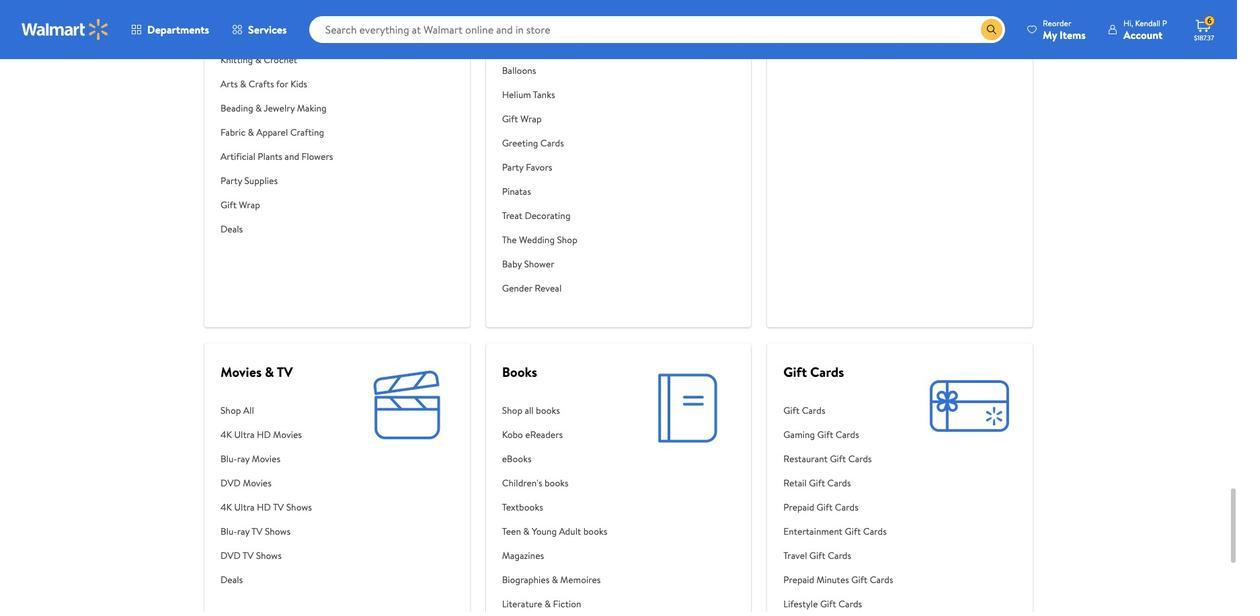 Task type: describe. For each thing, give the bounding box(es) containing it.
restaurant gift cards
[[784, 453, 872, 466]]

shop inside birthday shop link
[[539, 40, 559, 53]]

treat decorating
[[502, 209, 571, 223]]

baby shower
[[502, 258, 555, 271]]

prepaid for prepaid minutes gift cards
[[784, 574, 815, 587]]

all
[[525, 404, 534, 418]]

6 $187.37
[[1194, 15, 1214, 42]]

entertainment
[[784, 525, 843, 539]]

& for memoires
[[552, 574, 558, 587]]

greeting cards
[[502, 137, 564, 150]]

minutes
[[817, 574, 849, 587]]

4k ultra hd tv shows
[[221, 501, 312, 514]]

hi, kendall p account
[[1124, 17, 1167, 42]]

pinatas
[[502, 185, 531, 198]]

and
[[285, 150, 299, 163]]

2 gift cards link from the top
[[784, 399, 894, 423]]

gift wrap for leftmost 'gift wrap' 'link'
[[221, 198, 260, 212]]

art
[[221, 29, 234, 42]]

blu-ray tv shows
[[221, 525, 291, 539]]

character party supplies link
[[502, 10, 641, 34]]

biographies & memoires
[[502, 574, 601, 587]]

blu- for blu-ray tv shows
[[221, 525, 237, 539]]

prepaid for prepaid gift cards
[[784, 501, 815, 514]]

baby shower link
[[502, 252, 641, 276]]

0 vertical spatial wrap
[[521, 112, 542, 126]]

tv inside blu-ray tv shows link
[[252, 525, 263, 539]]

gift inside prepaid gift cards link
[[817, 501, 833, 514]]

adult
[[559, 525, 581, 539]]

4k ultra hd movies
[[221, 428, 302, 442]]

0 vertical spatial shows
[[286, 501, 312, 514]]

birthday shop link
[[502, 34, 641, 59]]

beading
[[221, 102, 253, 115]]

gift inside entertainment gift cards link
[[845, 525, 861, 539]]

movies down shop all link
[[273, 428, 302, 442]]

biographies & memoires link
[[502, 568, 608, 592]]

gift inside prepaid minutes gift cards link
[[852, 574, 868, 587]]

children's
[[502, 477, 542, 490]]

flowers
[[302, 150, 333, 163]]

2 vertical spatial deals
[[221, 574, 243, 587]]

account
[[1124, 27, 1163, 42]]

supplies up birthday shop link
[[569, 15, 602, 29]]

ray for tv
[[237, 525, 250, 539]]

retail
[[784, 477, 807, 490]]

shop all books link
[[502, 399, 608, 423]]

restaurant
[[784, 453, 828, 466]]

crafting
[[290, 126, 324, 139]]

artificial plants and flowers
[[221, 150, 333, 163]]

& for jewelry
[[256, 102, 262, 115]]

treat
[[502, 209, 523, 223]]

jewelry
[[264, 102, 295, 115]]

2 vertical spatial shows
[[256, 549, 282, 563]]

beading & jewelry making
[[221, 102, 327, 115]]

4k for 4k ultra hd tv shows
[[221, 501, 232, 514]]

kendall
[[1135, 17, 1161, 29]]

character party supplies
[[502, 15, 602, 29]]

6
[[1208, 15, 1212, 26]]

prepaid minutes gift cards link
[[784, 568, 894, 592]]

gift inside restaurant gift cards "link"
[[830, 453, 846, 466]]

gender reveal link
[[502, 276, 641, 301]]

$187.37
[[1194, 33, 1214, 42]]

artificial
[[221, 150, 255, 163]]

4k ultra hd tv shows link
[[221, 496, 312, 520]]

balloons link
[[502, 59, 641, 83]]

ultra for 4k ultra hd tv shows
[[234, 501, 255, 514]]

gift wrap for the right 'gift wrap' 'link'
[[502, 112, 542, 126]]

dvd movies
[[221, 477, 272, 490]]

arts & crafts for kids
[[221, 77, 307, 91]]

helium tanks link
[[502, 83, 641, 107]]

my
[[1043, 27, 1057, 42]]

reorder
[[1043, 17, 1072, 29]]

hd for movies
[[257, 428, 271, 442]]

helium
[[502, 88, 531, 102]]

the wedding shop link
[[502, 228, 641, 252]]

gift cards for 2nd gift cards link from the bottom of the page
[[784, 363, 844, 381]]

ebooks
[[502, 453, 532, 466]]

blu-ray movies link
[[221, 447, 312, 471]]

1 horizontal spatial gift wrap link
[[502, 107, 641, 131]]

p
[[1163, 17, 1167, 29]]

classical
[[784, 17, 818, 30]]

travel gift cards link
[[784, 544, 894, 568]]

balloons
[[502, 64, 536, 77]]

fiction
[[553, 598, 581, 611]]

kobo ereaders link
[[502, 423, 608, 447]]

decorating
[[525, 209, 571, 223]]

shop all link
[[221, 399, 312, 423]]

birthday shop
[[502, 40, 559, 53]]

gift inside "travel gift cards" link
[[810, 549, 826, 563]]

party for favors
[[502, 161, 524, 174]]

biographies
[[502, 574, 550, 587]]

items
[[1060, 27, 1086, 42]]

children's books
[[502, 477, 569, 490]]

books link
[[502, 363, 537, 381]]

ebooks link
[[502, 447, 608, 471]]

making
[[297, 102, 327, 115]]

& for crafts
[[240, 77, 246, 91]]

literature
[[502, 598, 542, 611]]

shop all
[[221, 404, 254, 418]]

knitting
[[221, 53, 253, 67]]

greeting
[[502, 137, 538, 150]]

& for crochet
[[255, 53, 261, 67]]

knitting & crochet
[[221, 53, 297, 67]]

party favors
[[502, 161, 552, 174]]

all
[[243, 404, 254, 418]]

search icon image
[[987, 24, 997, 35]]

restaurant gift cards link
[[784, 447, 894, 471]]

gift cards for 1st gift cards link from the bottom of the page
[[784, 404, 826, 418]]

arts & crafts for kids link
[[221, 72, 360, 96]]



Task type: locate. For each thing, give the bounding box(es) containing it.
gift wrap link down party supplies
[[221, 193, 360, 217]]

party
[[545, 15, 567, 29], [502, 161, 524, 174], [221, 174, 242, 188]]

gift wrap up greeting
[[502, 112, 542, 126]]

blu-
[[221, 453, 237, 466], [221, 525, 237, 539]]

1 horizontal spatial gift wrap
[[502, 112, 542, 126]]

tv up the dvd tv shows
[[252, 525, 263, 539]]

the
[[502, 233, 517, 247]]

greeting cards link
[[502, 131, 641, 155]]

gift cards up gaming
[[784, 404, 826, 418]]

teen
[[502, 525, 521, 539]]

Walmart Site-Wide search field
[[309, 16, 1005, 43]]

kobo ereaders
[[502, 428, 563, 442]]

entertainment gift cards link
[[784, 520, 894, 544]]

fabric & apparel crafting link
[[221, 120, 360, 145]]

prepaid minutes gift cards
[[784, 574, 894, 587]]

shop inside the wedding shop link
[[557, 233, 578, 247]]

ray up the "dvd movies"
[[237, 453, 250, 466]]

1 vertical spatial ray
[[237, 525, 250, 539]]

ultra for 4k ultra hd movies
[[234, 428, 255, 442]]

& for apparel
[[248, 126, 254, 139]]

0 vertical spatial 4k
[[221, 428, 232, 442]]

reorder my items
[[1043, 17, 1086, 42]]

4k for 4k ultra hd movies
[[221, 428, 232, 442]]

0 vertical spatial gift cards
[[784, 363, 844, 381]]

deals link down classical
[[784, 36, 865, 60]]

dvd inside dvd tv shows link
[[221, 549, 241, 563]]

0 vertical spatial prepaid
[[784, 501, 815, 514]]

& right arts
[[240, 77, 246, 91]]

gift cards up gaming gift cards at the bottom right of the page
[[784, 363, 844, 381]]

0 horizontal spatial gift wrap
[[221, 198, 260, 212]]

1 vertical spatial gift cards link
[[784, 399, 894, 423]]

shop all books
[[502, 404, 560, 418]]

2 ultra from the top
[[234, 501, 255, 514]]

retail gift cards link
[[784, 471, 894, 496]]

tv up shop all link
[[277, 363, 293, 381]]

gift inside gaming gift cards link
[[817, 428, 834, 442]]

shop inside shop all link
[[221, 404, 241, 418]]

& right "knitting"
[[255, 53, 261, 67]]

favors
[[526, 161, 552, 174]]

2 ray from the top
[[237, 525, 250, 539]]

reveal
[[535, 282, 562, 295]]

shows down dvd movies link
[[286, 501, 312, 514]]

deals
[[784, 41, 806, 54], [221, 223, 243, 236], [221, 574, 243, 587]]

ray up the dvd tv shows
[[237, 525, 250, 539]]

1 vertical spatial hd
[[257, 501, 271, 514]]

0 vertical spatial gift cards link
[[784, 363, 844, 381]]

dvd for dvd tv shows
[[221, 549, 241, 563]]

party inside party favors link
[[502, 161, 524, 174]]

ray
[[237, 453, 250, 466], [237, 525, 250, 539]]

wedding
[[519, 233, 555, 247]]

1 horizontal spatial party
[[502, 161, 524, 174]]

1 vertical spatial deals
[[221, 223, 243, 236]]

& for young
[[523, 525, 530, 539]]

1 vertical spatial 4k
[[221, 501, 232, 514]]

departments button
[[120, 13, 221, 46]]

gift
[[502, 112, 518, 126], [221, 198, 237, 212], [784, 363, 807, 381], [784, 404, 800, 418], [817, 428, 834, 442], [830, 453, 846, 466], [809, 477, 825, 490], [817, 501, 833, 514], [845, 525, 861, 539], [810, 549, 826, 563], [852, 574, 868, 587], [820, 598, 837, 611]]

wrap
[[521, 112, 542, 126], [239, 198, 260, 212]]

tv
[[277, 363, 293, 381], [273, 501, 284, 514], [252, 525, 263, 539], [243, 549, 254, 563]]

knitting & crochet link
[[221, 48, 360, 72]]

1 vertical spatial shows
[[265, 525, 291, 539]]

party inside character party supplies link
[[545, 15, 567, 29]]

ultra down all
[[234, 428, 255, 442]]

& inside 'link'
[[255, 53, 261, 67]]

shower
[[524, 258, 555, 271]]

supplies down "plants"
[[244, 174, 278, 188]]

0 horizontal spatial party
[[221, 174, 242, 188]]

& for fiction
[[545, 598, 551, 611]]

services
[[248, 22, 287, 37]]

0 vertical spatial deals
[[784, 41, 806, 54]]

1 horizontal spatial wrap
[[521, 112, 542, 126]]

gift cards inside gift cards link
[[784, 404, 826, 418]]

1 blu- from the top
[[221, 453, 237, 466]]

movies up shop all
[[221, 363, 262, 381]]

tanks
[[533, 88, 555, 102]]

party inside party supplies link
[[221, 174, 242, 188]]

gift inside lifestyle gift cards link
[[820, 598, 837, 611]]

& left fiction
[[545, 598, 551, 611]]

deals down classical
[[784, 41, 806, 54]]

2 horizontal spatial party
[[545, 15, 567, 29]]

literature & fiction link
[[502, 592, 608, 613]]

textbooks link
[[502, 496, 608, 520]]

shop
[[539, 40, 559, 53], [557, 233, 578, 247], [221, 404, 241, 418], [502, 404, 523, 418]]

1 gift cards from the top
[[784, 363, 844, 381]]

4k
[[221, 428, 232, 442], [221, 501, 232, 514]]

party down artificial
[[221, 174, 242, 188]]

blu-ray movies
[[221, 453, 281, 466]]

1 vertical spatial prepaid
[[784, 574, 815, 587]]

textbooks
[[502, 501, 543, 514]]

crafts
[[249, 77, 274, 91]]

artificial plants and flowers link
[[221, 145, 360, 169]]

1 vertical spatial deals link
[[221, 217, 360, 241]]

blu-ray tv shows link
[[221, 520, 312, 544]]

0 vertical spatial gift wrap
[[502, 112, 542, 126]]

1 vertical spatial ultra
[[234, 501, 255, 514]]

gift cards
[[784, 363, 844, 381], [784, 404, 826, 418]]

gaming gift cards
[[784, 428, 859, 442]]

entertainment gift cards
[[784, 525, 887, 539]]

gaming gift cards link
[[784, 423, 894, 447]]

party for supplies
[[221, 174, 242, 188]]

helium tanks
[[502, 88, 555, 102]]

1 vertical spatial dvd
[[221, 549, 241, 563]]

lifestyle
[[784, 598, 818, 611]]

plants
[[258, 150, 282, 163]]

gift inside gift cards link
[[784, 404, 800, 418]]

2 4k from the top
[[221, 501, 232, 514]]

& right fabric
[[248, 126, 254, 139]]

1 gift cards link from the top
[[784, 363, 844, 381]]

departments
[[147, 22, 209, 37]]

deals link down the dvd tv shows
[[221, 568, 312, 592]]

fabric
[[221, 126, 246, 139]]

movies & tv link
[[221, 363, 293, 381]]

dvd inside dvd movies link
[[221, 477, 241, 490]]

fabric & apparel crafting
[[221, 126, 324, 139]]

1 hd from the top
[[257, 428, 271, 442]]

deals down party supplies
[[221, 223, 243, 236]]

crochet
[[264, 53, 297, 67]]

4k down shop all
[[221, 428, 232, 442]]

0 horizontal spatial wrap
[[239, 198, 260, 212]]

shows down 4k ultra hd tv shows
[[265, 525, 291, 539]]

dvd for dvd movies
[[221, 477, 241, 490]]

0 vertical spatial ultra
[[234, 428, 255, 442]]

movies down 4k ultra hd movies link
[[252, 453, 281, 466]]

prepaid
[[784, 501, 815, 514], [784, 574, 815, 587]]

gift wrap down party supplies
[[221, 198, 260, 212]]

& up shop all link
[[265, 363, 274, 381]]

tv down blu-ray tv shows
[[243, 549, 254, 563]]

supplies for party supplies
[[244, 174, 278, 188]]

0 horizontal spatial gift wrap link
[[221, 193, 360, 217]]

deals link
[[784, 36, 865, 60], [221, 217, 360, 241], [221, 568, 312, 592]]

blu- up the dvd tv shows
[[221, 525, 237, 539]]

& for tv
[[265, 363, 274, 381]]

1 dvd from the top
[[221, 477, 241, 490]]

books down ebooks link
[[545, 477, 569, 490]]

1 prepaid from the top
[[784, 501, 815, 514]]

lifestyle gift cards link
[[784, 592, 894, 613]]

0 vertical spatial deals link
[[784, 36, 865, 60]]

Search search field
[[309, 16, 1005, 43]]

gender
[[502, 282, 533, 295]]

1 vertical spatial gift cards
[[784, 404, 826, 418]]

1 vertical spatial gift wrap
[[221, 198, 260, 212]]

beading & jewelry making link
[[221, 96, 360, 120]]

4k down the "dvd movies"
[[221, 501, 232, 514]]

hd down shop all link
[[257, 428, 271, 442]]

tv inside 4k ultra hd tv shows link
[[273, 501, 284, 514]]

prepaid gift cards
[[784, 501, 859, 514]]

2 vertical spatial books
[[584, 525, 608, 539]]

prepaid up "lifestyle"
[[784, 574, 815, 587]]

& up literature & fiction link
[[552, 574, 558, 587]]

gift wrap link
[[502, 107, 641, 131], [221, 193, 360, 217]]

party up the 'pinatas'
[[502, 161, 524, 174]]

gift inside retail gift cards link
[[809, 477, 825, 490]]

2 hd from the top
[[257, 501, 271, 514]]

magazines link
[[502, 544, 608, 568]]

supplies for art supplies
[[236, 29, 270, 42]]

hd down dvd movies link
[[257, 501, 271, 514]]

books right the adult
[[584, 525, 608, 539]]

movies
[[221, 363, 262, 381], [273, 428, 302, 442], [252, 453, 281, 466], [243, 477, 272, 490]]

prepaid down retail
[[784, 501, 815, 514]]

books right all
[[536, 404, 560, 418]]

wrap up greeting cards
[[521, 112, 542, 126]]

deals down the dvd tv shows
[[221, 574, 243, 587]]

kobo
[[502, 428, 523, 442]]

deals link down party supplies link
[[221, 217, 360, 241]]

ultra down the "dvd movies"
[[234, 501, 255, 514]]

2 gift cards from the top
[[784, 404, 826, 418]]

hd for tv
[[257, 501, 271, 514]]

tv inside dvd tv shows link
[[243, 549, 254, 563]]

books
[[536, 404, 560, 418], [545, 477, 569, 490], [584, 525, 608, 539]]

tv down dvd movies link
[[273, 501, 284, 514]]

& left jewelry
[[256, 102, 262, 115]]

lifestyle gift cards
[[784, 598, 862, 611]]

1 ray from the top
[[237, 453, 250, 466]]

supplies
[[569, 15, 602, 29], [236, 29, 270, 42], [244, 174, 278, 188]]

2 blu- from the top
[[221, 525, 237, 539]]

ray for movies
[[237, 453, 250, 466]]

blu- for blu-ray movies
[[221, 453, 237, 466]]

0 vertical spatial books
[[536, 404, 560, 418]]

shows down blu-ray tv shows link
[[256, 549, 282, 563]]

gift wrap link down tanks at the left
[[502, 107, 641, 131]]

blu- up the "dvd movies"
[[221, 453, 237, 466]]

2 vertical spatial deals link
[[221, 568, 312, 592]]

shop inside shop all books link
[[502, 404, 523, 418]]

memoires
[[560, 574, 601, 587]]

4k ultra hd movies link
[[221, 423, 312, 447]]

0 vertical spatial gift wrap link
[[502, 107, 641, 131]]

gaming
[[784, 428, 815, 442]]

ultra
[[234, 428, 255, 442], [234, 501, 255, 514]]

0 vertical spatial ray
[[237, 453, 250, 466]]

2 dvd from the top
[[221, 549, 241, 563]]

birthday
[[502, 40, 536, 53]]

teen & young adult books link
[[502, 520, 608, 544]]

movies & tv
[[221, 363, 293, 381]]

1 ultra from the top
[[234, 428, 255, 442]]

1 4k from the top
[[221, 428, 232, 442]]

0 vertical spatial hd
[[257, 428, 271, 442]]

character
[[502, 15, 543, 29]]

wrap down party supplies
[[239, 198, 260, 212]]

dvd down blu-ray movies
[[221, 477, 241, 490]]

hi,
[[1124, 17, 1134, 29]]

retail gift cards
[[784, 477, 851, 490]]

arts
[[221, 77, 238, 91]]

0 vertical spatial dvd
[[221, 477, 241, 490]]

1 vertical spatial books
[[545, 477, 569, 490]]

dvd down blu-ray tv shows
[[221, 549, 241, 563]]

1 vertical spatial blu-
[[221, 525, 237, 539]]

walmart image
[[22, 19, 109, 40]]

1 vertical spatial gift wrap link
[[221, 193, 360, 217]]

1 vertical spatial wrap
[[239, 198, 260, 212]]

party up birthday shop link
[[545, 15, 567, 29]]

supplies up 'knitting & crochet'
[[236, 29, 270, 42]]

& right teen
[[523, 525, 530, 539]]

2 prepaid from the top
[[784, 574, 815, 587]]

cards
[[541, 137, 564, 150], [810, 363, 844, 381], [802, 404, 826, 418], [836, 428, 859, 442], [849, 453, 872, 466], [828, 477, 851, 490], [835, 501, 859, 514], [863, 525, 887, 539], [828, 549, 852, 563], [870, 574, 894, 587], [839, 598, 862, 611]]

0 vertical spatial blu-
[[221, 453, 237, 466]]

teen & young adult books
[[502, 525, 608, 539]]

movies down blu-ray movies
[[243, 477, 272, 490]]

cards inside "link"
[[849, 453, 872, 466]]



Task type: vqa. For each thing, say whether or not it's contained in the screenshot.
Magazines
yes



